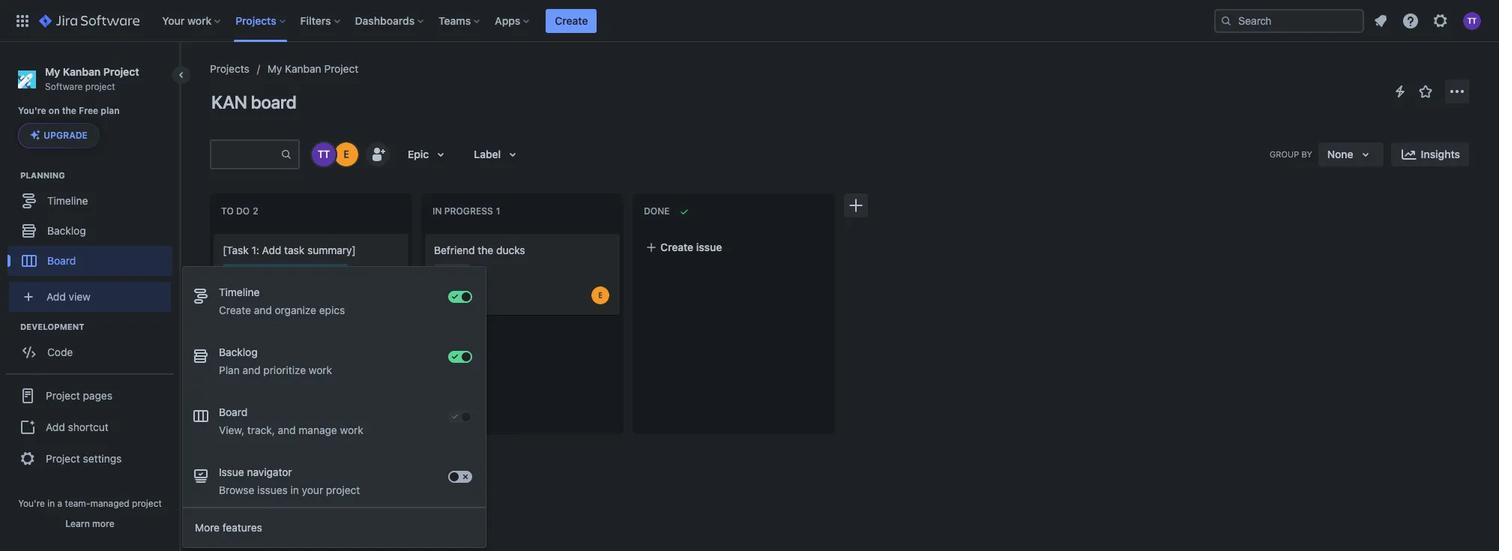 Task type: describe. For each thing, give the bounding box(es) containing it.
apps button
[[491, 9, 536, 33]]

kanban for my kanban project software project
[[63, 65, 101, 78]]

project inside my kanban project software project
[[85, 81, 115, 92]]

apps
[[495, 14, 521, 27]]

kan-2 link
[[241, 307, 270, 320]]

1 horizontal spatial the
[[266, 346, 282, 358]]

to
[[221, 206, 234, 217]]

timeline for timeline
[[47, 194, 88, 207]]

view,
[[219, 424, 245, 436]]

add view button
[[9, 282, 171, 312]]

projects button
[[231, 9, 291, 33]]

backlog for backlog plan and prioritize work
[[219, 346, 258, 358]]

dashboards button
[[351, 9, 430, 33]]

issue navigator browse issues in your project
[[219, 466, 360, 496]]

kan- for 6
[[452, 290, 476, 301]]

by
[[1302, 149, 1313, 159]]

kan-6
[[452, 290, 482, 301]]

your
[[162, 14, 185, 27]]

kan- for 5
[[241, 374, 264, 386]]

backlog link
[[7, 216, 172, 246]]

0 vertical spatial befriend
[[434, 244, 475, 256]]

and for timeline
[[254, 304, 272, 316]]

project pages link
[[6, 380, 174, 413]]

in inside issue navigator browse issues in your project
[[291, 484, 299, 496]]

project settings link
[[6, 443, 174, 476]]

and for backlog
[[243, 364, 261, 376]]

view
[[69, 290, 91, 303]]

5
[[264, 374, 270, 386]]

kan-6 link
[[452, 289, 482, 302]]

create inside timeline create and organize epics
[[219, 304, 251, 316]]

you're on the free plan
[[18, 105, 120, 116]]

progress
[[444, 206, 493, 217]]

development group
[[7, 321, 179, 372]]

[task
[[223, 244, 249, 256]]

development image
[[2, 318, 20, 336]]

in progress
[[433, 206, 493, 217]]

upgrade
[[43, 130, 88, 141]]

dashboards
[[355, 14, 415, 27]]

[task 1: add task summary]
[[223, 244, 356, 256]]

1 vertical spatial the
[[478, 244, 494, 256]]

appswitcher icon image
[[13, 12, 31, 30]]

board view, track, and manage work
[[219, 406, 363, 436]]

more
[[92, 518, 114, 529]]

Search field
[[1215, 9, 1365, 33]]

group by
[[1270, 149, 1313, 159]]

banner containing your work
[[0, 0, 1500, 42]]

group
[[1270, 149, 1300, 159]]

settings image
[[1432, 12, 1450, 30]]

board
[[251, 91, 296, 112]]

teams
[[439, 14, 471, 27]]

0 vertical spatial add
[[262, 244, 281, 256]]

my kanban project software project
[[45, 65, 139, 92]]

task
[[284, 244, 305, 256]]

my kanban project link
[[268, 60, 359, 78]]

project down filters dropdown button
[[324, 62, 359, 75]]

1 horizontal spatial ducks
[[496, 244, 525, 256]]

your profile and settings image
[[1464, 12, 1482, 30]]

epic button
[[399, 142, 459, 166]]

board for board view, track, and manage work
[[219, 406, 248, 418]]

project pages
[[46, 389, 112, 402]]

eloisefrancis23 image
[[334, 142, 358, 166]]

kan-2
[[241, 308, 270, 319]]

add for add view
[[46, 290, 66, 303]]

track,
[[247, 424, 275, 436]]

kan- for 2
[[241, 308, 264, 319]]

kan
[[211, 91, 247, 112]]

planning
[[20, 170, 65, 180]]

automations menu button icon image
[[1392, 82, 1410, 100]]

1 horizontal spatial issue
[[696, 241, 722, 253]]

more
[[195, 521, 220, 534]]

prioritize
[[263, 364, 306, 376]]

timeline for timeline create and organize epics
[[219, 286, 260, 298]]

to do
[[221, 206, 250, 217]]

pages
[[83, 389, 112, 402]]

learn more button
[[65, 518, 114, 530]]

my for my kanban project
[[268, 62, 282, 75]]

kanban for my kanban project
[[285, 62, 321, 75]]

kan board
[[211, 91, 296, 112]]

create button
[[546, 9, 597, 33]]

label
[[474, 148, 501, 160]]

task image for kan-6
[[434, 289, 446, 301]]

more features
[[195, 521, 262, 534]]

kan-5
[[241, 374, 270, 386]]

primary element
[[9, 0, 1215, 42]]

features
[[223, 521, 262, 534]]

your
[[302, 484, 323, 496]]

insights image
[[1400, 145, 1418, 163]]

your work
[[162, 14, 212, 27]]

software
[[45, 81, 83, 92]]

my for my kanban project software project
[[45, 65, 60, 78]]

kan-5 link
[[241, 374, 270, 386]]

add shortcut button
[[6, 413, 174, 443]]

filters button
[[296, 9, 346, 33]]

plan
[[101, 105, 120, 116]]

task image
[[223, 374, 235, 386]]

1 horizontal spatial create issue
[[661, 241, 722, 253]]

learn more
[[65, 518, 114, 529]]

6
[[476, 290, 482, 301]]

summary]
[[307, 244, 356, 256]]

in
[[433, 206, 442, 217]]

project down add shortcut
[[46, 452, 80, 465]]

learn
[[65, 518, 90, 529]]

issues
[[257, 484, 288, 496]]

team-
[[65, 498, 90, 509]]

plan
[[219, 364, 240, 376]]



Task type: vqa. For each thing, say whether or not it's contained in the screenshot.
Backlog within the PLANNING group
yes



Task type: locate. For each thing, give the bounding box(es) containing it.
befriend the ducks down 'progress'
[[434, 244, 525, 256]]

1 you're from the top
[[18, 105, 46, 116]]

0 vertical spatial and
[[254, 304, 272, 316]]

backlog
[[47, 224, 86, 237], [219, 346, 258, 358]]

timeline create and organize epics
[[219, 286, 345, 316]]

befriend the ducks up prioritize
[[223, 346, 314, 358]]

1 vertical spatial in
[[47, 498, 55, 509]]

project right managed
[[132, 498, 162, 509]]

you're for you're on the free plan
[[18, 105, 46, 116]]

planning group
[[7, 170, 179, 281]]

1 vertical spatial befriend the ducks
[[223, 346, 314, 358]]

the up prioritize
[[266, 346, 282, 358]]

code link
[[7, 338, 172, 368]]

befriend up plan
[[223, 346, 264, 358]]

1 vertical spatial task image
[[223, 307, 235, 319]]

1 horizontal spatial task image
[[434, 289, 446, 301]]

0 horizontal spatial board
[[47, 254, 76, 267]]

backlog up plan
[[219, 346, 258, 358]]

1:
[[252, 244, 259, 256]]

1 horizontal spatial work
[[309, 364, 332, 376]]

0 horizontal spatial my
[[45, 65, 60, 78]]

the right on at top left
[[62, 105, 76, 116]]

in
[[291, 484, 299, 496], [47, 498, 55, 509]]

1 horizontal spatial kanban
[[285, 62, 321, 75]]

board link
[[7, 246, 172, 276]]

the down 'progress'
[[478, 244, 494, 256]]

backlog plan and prioritize work
[[219, 346, 332, 376]]

board inside board view, track, and manage work
[[219, 406, 248, 418]]

organize
[[275, 304, 316, 316]]

2 vertical spatial the
[[266, 346, 282, 358]]

project inside issue navigator browse issues in your project
[[326, 484, 360, 496]]

do
[[236, 206, 250, 217]]

settings
[[83, 452, 122, 465]]

timeline
[[47, 194, 88, 207], [219, 286, 260, 298]]

your work button
[[158, 9, 227, 33]]

0 horizontal spatial befriend the ducks
[[223, 346, 314, 358]]

0 horizontal spatial task image
[[223, 307, 235, 319]]

2 vertical spatial project
[[132, 498, 162, 509]]

you're left a
[[18, 498, 45, 509]]

more image
[[1449, 82, 1467, 100]]

1 vertical spatial ducks
[[285, 346, 314, 358]]

1 vertical spatial befriend
[[223, 346, 264, 358]]

planning image
[[2, 167, 20, 185]]

1 vertical spatial timeline
[[219, 286, 260, 298]]

timeline up kan-2
[[219, 286, 260, 298]]

filters
[[300, 14, 331, 27]]

0 vertical spatial create issue
[[661, 241, 722, 253]]

project
[[85, 81, 115, 92], [326, 484, 360, 496], [132, 498, 162, 509]]

add view
[[46, 290, 91, 303]]

1 horizontal spatial create issue button
[[637, 234, 832, 261]]

kan-
[[452, 290, 476, 301], [241, 308, 264, 319], [241, 374, 264, 386]]

my up board
[[268, 62, 282, 75]]

1 vertical spatial work
[[309, 364, 332, 376]]

create
[[555, 14, 588, 27], [661, 241, 694, 253], [219, 304, 251, 316], [449, 325, 482, 337]]

you're for you're in a team-managed project
[[18, 498, 45, 509]]

project inside my kanban project software project
[[103, 65, 139, 78]]

backlog inside 'backlog plan and prioritize work'
[[219, 346, 258, 358]]

you're in a team-managed project
[[18, 498, 162, 509]]

0 horizontal spatial kanban
[[63, 65, 101, 78]]

kanban inside my kanban project software project
[[63, 65, 101, 78]]

board up 'view,'
[[219, 406, 248, 418]]

add people image
[[369, 145, 387, 163]]

epics
[[319, 304, 345, 316]]

issue
[[696, 241, 722, 253], [485, 325, 511, 337]]

banner
[[0, 0, 1500, 42]]

none
[[1328, 148, 1354, 160]]

board for board
[[47, 254, 76, 267]]

0 horizontal spatial the
[[62, 105, 76, 116]]

task image left kan-6 link
[[434, 289, 446, 301]]

create issue down done
[[661, 241, 722, 253]]

add
[[262, 244, 281, 256], [46, 290, 66, 303], [46, 421, 65, 433]]

work right manage
[[340, 424, 363, 436]]

manage
[[299, 424, 337, 436]]

kan- inside kan-2 link
[[241, 308, 264, 319]]

1 horizontal spatial befriend
[[434, 244, 475, 256]]

shortcut
[[68, 421, 109, 433]]

assignee: eloisefrancis23 image
[[592, 286, 610, 304]]

create down done
[[661, 241, 694, 253]]

1 vertical spatial create issue button
[[425, 318, 620, 345]]

0 horizontal spatial issue
[[485, 325, 511, 337]]

a
[[57, 498, 62, 509]]

work right your
[[187, 14, 212, 27]]

0 vertical spatial issue
[[696, 241, 722, 253]]

2 vertical spatial work
[[340, 424, 363, 436]]

in progress element
[[433, 206, 504, 217]]

backlog for backlog
[[47, 224, 86, 237]]

2 you're from the top
[[18, 498, 45, 509]]

1 vertical spatial add
[[46, 290, 66, 303]]

project right "your"
[[326, 484, 360, 496]]

2 vertical spatial add
[[46, 421, 65, 433]]

and inside board view, track, and manage work
[[278, 424, 296, 436]]

1 vertical spatial board
[[219, 406, 248, 418]]

development
[[20, 322, 84, 332]]

2 horizontal spatial project
[[326, 484, 360, 496]]

befriend the ducks
[[434, 244, 525, 256], [223, 346, 314, 358]]

0 vertical spatial create issue button
[[637, 234, 832, 261]]

create column image
[[847, 196, 865, 214]]

projects for "projects" link at the top left
[[210, 62, 250, 75]]

0 vertical spatial the
[[62, 105, 76, 116]]

task image
[[434, 289, 446, 301], [223, 307, 235, 319]]

1 horizontal spatial backlog
[[219, 346, 258, 358]]

2 horizontal spatial the
[[478, 244, 494, 256]]

group containing project pages
[[6, 374, 174, 480]]

0 horizontal spatial befriend
[[223, 346, 264, 358]]

2 vertical spatial kan-
[[241, 374, 264, 386]]

1 vertical spatial and
[[243, 364, 261, 376]]

browse
[[219, 484, 254, 496]]

0 vertical spatial task image
[[434, 289, 446, 301]]

create down kan-6 link
[[449, 325, 482, 337]]

add inside button
[[46, 421, 65, 433]]

star kan board image
[[1417, 82, 1435, 100]]

0 vertical spatial kan-
[[452, 290, 476, 301]]

kan- inside kan-5 link
[[241, 374, 264, 386]]

search image
[[1221, 15, 1233, 27]]

you're left on at top left
[[18, 105, 46, 116]]

you're
[[18, 105, 46, 116], [18, 498, 45, 509]]

create inside button
[[555, 14, 588, 27]]

add right 1:
[[262, 244, 281, 256]]

ducks
[[496, 244, 525, 256], [285, 346, 314, 358]]

1 horizontal spatial project
[[132, 498, 162, 509]]

0 vertical spatial you're
[[18, 105, 46, 116]]

free
[[79, 105, 98, 116]]

projects for projects dropdown button
[[236, 14, 276, 27]]

0 horizontal spatial work
[[187, 14, 212, 27]]

0 horizontal spatial ducks
[[285, 346, 314, 358]]

work inside popup button
[[187, 14, 212, 27]]

backlog down timeline link
[[47, 224, 86, 237]]

kanban
[[285, 62, 321, 75], [63, 65, 101, 78]]

and
[[254, 304, 272, 316], [243, 364, 261, 376], [278, 424, 296, 436]]

done
[[644, 206, 670, 217]]

add shortcut
[[46, 421, 109, 433]]

add left 'shortcut'
[[46, 421, 65, 433]]

my kanban project
[[268, 62, 359, 75]]

0 vertical spatial timeline
[[47, 194, 88, 207]]

1 vertical spatial backlog
[[219, 346, 258, 358]]

1 vertical spatial kan-
[[241, 308, 264, 319]]

insights
[[1421, 148, 1461, 160]]

0 vertical spatial in
[[291, 484, 299, 496]]

0 horizontal spatial timeline
[[47, 194, 88, 207]]

0 vertical spatial ducks
[[496, 244, 525, 256]]

projects link
[[210, 60, 250, 78]]

create issue image
[[205, 223, 223, 241]]

project up the plan on the top of the page
[[103, 65, 139, 78]]

create left the 2
[[219, 304, 251, 316]]

2
[[264, 308, 270, 319]]

ducks down in progress element
[[496, 244, 525, 256]]

timeline link
[[7, 186, 172, 216]]

code
[[47, 346, 73, 358]]

1 vertical spatial you're
[[18, 498, 45, 509]]

add inside popup button
[[46, 290, 66, 303]]

create issue
[[661, 241, 722, 253], [449, 325, 511, 337]]

projects inside dropdown button
[[236, 14, 276, 27]]

and inside 'backlog plan and prioritize work'
[[243, 364, 261, 376]]

board up add view
[[47, 254, 76, 267]]

jira software image
[[39, 12, 140, 30], [39, 12, 140, 30]]

2 horizontal spatial work
[[340, 424, 363, 436]]

insights button
[[1391, 142, 1470, 166]]

my up software
[[45, 65, 60, 78]]

0 horizontal spatial in
[[47, 498, 55, 509]]

ducks up prioritize
[[285, 346, 314, 358]]

kanban up board
[[285, 62, 321, 75]]

board inside 'link'
[[47, 254, 76, 267]]

befriend down create issue image
[[434, 244, 475, 256]]

create right apps popup button
[[555, 14, 588, 27]]

on
[[49, 105, 60, 116]]

to do element
[[221, 206, 261, 217]]

1 horizontal spatial timeline
[[219, 286, 260, 298]]

backlog inside backlog "link"
[[47, 224, 86, 237]]

1 vertical spatial create issue
[[449, 325, 511, 337]]

work inside board view, track, and manage work
[[340, 424, 363, 436]]

notifications image
[[1372, 12, 1390, 30]]

kanban up software
[[63, 65, 101, 78]]

none button
[[1319, 142, 1384, 166]]

teams button
[[434, 9, 486, 33]]

task image left kan-2 link
[[223, 307, 235, 319]]

0 horizontal spatial backlog
[[47, 224, 86, 237]]

0 horizontal spatial project
[[85, 81, 115, 92]]

upgrade button
[[19, 124, 99, 148]]

1 horizontal spatial board
[[219, 406, 248, 418]]

timeline inside planning 'group'
[[47, 194, 88, 207]]

0 vertical spatial befriend the ducks
[[434, 244, 525, 256]]

managed
[[90, 498, 129, 509]]

my inside my kanban project software project
[[45, 65, 60, 78]]

project up add shortcut
[[46, 389, 80, 402]]

0 vertical spatial work
[[187, 14, 212, 27]]

1 horizontal spatial in
[[291, 484, 299, 496]]

work inside 'backlog plan and prioritize work'
[[309, 364, 332, 376]]

0 horizontal spatial create issue button
[[425, 318, 620, 345]]

and right 'track,'
[[278, 424, 296, 436]]

1 horizontal spatial befriend the ducks
[[434, 244, 525, 256]]

navigator
[[247, 466, 292, 478]]

1 vertical spatial issue
[[485, 325, 511, 337]]

project up the plan on the top of the page
[[85, 81, 115, 92]]

project
[[324, 62, 359, 75], [103, 65, 139, 78], [46, 389, 80, 402], [46, 452, 80, 465]]

work right prioritize
[[309, 364, 332, 376]]

1 horizontal spatial my
[[268, 62, 282, 75]]

create issue down 6
[[449, 325, 511, 337]]

add left the view
[[46, 290, 66, 303]]

issue
[[219, 466, 244, 478]]

task image for kan-2
[[223, 307, 235, 319]]

more features link
[[183, 513, 486, 543]]

terry turtle image
[[312, 142, 336, 166]]

project settings
[[46, 452, 122, 465]]

1 vertical spatial projects
[[210, 62, 250, 75]]

label button
[[465, 142, 531, 166]]

and left 5 in the left bottom of the page
[[243, 364, 261, 376]]

Search this board text field
[[211, 141, 280, 168]]

add for add shortcut
[[46, 421, 65, 433]]

2 vertical spatial and
[[278, 424, 296, 436]]

0 vertical spatial projects
[[236, 14, 276, 27]]

group
[[6, 374, 174, 480]]

0 horizontal spatial create issue
[[449, 325, 511, 337]]

1 vertical spatial project
[[326, 484, 360, 496]]

timeline down planning on the top left
[[47, 194, 88, 207]]

0 vertical spatial backlog
[[47, 224, 86, 237]]

0 vertical spatial board
[[47, 254, 76, 267]]

kan- inside kan-6 link
[[452, 290, 476, 301]]

in left a
[[47, 498, 55, 509]]

0 vertical spatial project
[[85, 81, 115, 92]]

and inside timeline create and organize epics
[[254, 304, 272, 316]]

epic
[[408, 148, 429, 160]]

help image
[[1402, 12, 1420, 30]]

in left "your"
[[291, 484, 299, 496]]

projects up kan
[[210, 62, 250, 75]]

create issue image
[[416, 223, 434, 241]]

projects up "projects" link at the top left
[[236, 14, 276, 27]]

and left 'organize' on the bottom left of the page
[[254, 304, 272, 316]]

timeline inside timeline create and organize epics
[[219, 286, 260, 298]]



